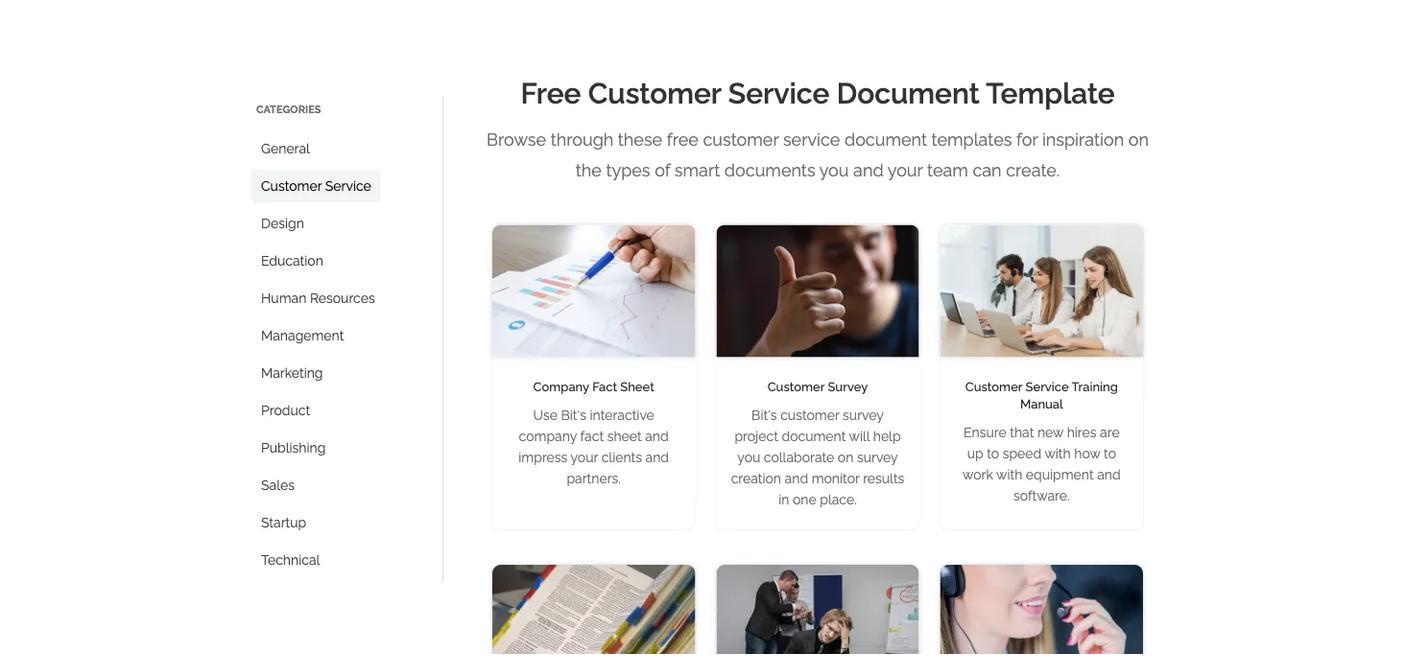 Task type: locate. For each thing, give the bounding box(es) containing it.
you inside "browse through these free customer service document templates for inspiration on the types of smart documents you and your team can create."
[[820, 160, 849, 180]]

publishing
[[261, 440, 326, 456]]

use bit's interactive company fact sheet and impress your clients and partners.
[[519, 407, 669, 487]]

with up equipment in the right of the page
[[1045, 446, 1071, 462]]

ensure
[[964, 425, 1007, 441]]

customer satisfaction template by bit.ai image
[[717, 225, 919, 357]]

customer inside "browse through these free customer service document templates for inspiration on the types of smart documents you and your team can create."
[[703, 130, 779, 150]]

startup
[[261, 515, 307, 531]]

in
[[779, 492, 790, 508]]

with
[[1045, 446, 1071, 462], [997, 467, 1023, 483]]

customer down customer survey
[[781, 407, 840, 423]]

your
[[888, 160, 923, 180], [571, 450, 598, 465]]

survey
[[843, 407, 884, 423], [857, 450, 898, 465]]

on inside bit's customer survey project document will help you collaborate on survey creation and monitor results in one place.
[[838, 450, 854, 465]]

customer for customer service training manual
[[966, 380, 1023, 394]]

clients
[[602, 450, 642, 465]]

management link
[[252, 320, 354, 352]]

with down speed
[[997, 467, 1023, 483]]

1 horizontal spatial service
[[729, 77, 830, 110]]

0 vertical spatial on
[[1129, 130, 1149, 150]]

customer inside list
[[261, 178, 322, 194]]

bit's inside bit's customer survey project document will help you collaborate on survey creation and monitor results in one place.
[[752, 407, 777, 423]]

0 horizontal spatial to
[[987, 446, 1000, 462]]

speed
[[1003, 446, 1042, 462]]

survey up results
[[857, 450, 898, 465]]

customer up the documents
[[703, 130, 779, 150]]

your down the fact
[[571, 450, 598, 465]]

0 vertical spatial customer
[[703, 130, 779, 150]]

and down collaborate
[[785, 471, 808, 487]]

customer for customer survey
[[768, 380, 825, 394]]

of
[[655, 160, 670, 180]]

customer left survey
[[768, 380, 825, 394]]

inspiration
[[1043, 130, 1124, 150]]

1 horizontal spatial on
[[1129, 130, 1149, 150]]

on
[[1129, 130, 1149, 150], [838, 450, 854, 465]]

service
[[729, 77, 830, 110], [325, 178, 371, 194], [1026, 380, 1069, 394]]

browse through these free customer service document templates for inspiration on the types of smart documents you and your team can create.
[[487, 130, 1149, 180]]

design
[[261, 216, 304, 231]]

education
[[261, 253, 323, 269]]

to down are
[[1104, 446, 1117, 462]]

0 vertical spatial with
[[1045, 446, 1071, 462]]

you up creation on the right of page
[[738, 450, 761, 465]]

1 vertical spatial you
[[738, 450, 761, 465]]

0 vertical spatial your
[[888, 160, 923, 180]]

document
[[845, 130, 927, 150], [782, 428, 846, 444]]

types
[[606, 160, 651, 180]]

0 horizontal spatial bit's
[[561, 407, 587, 423]]

document down document
[[845, 130, 927, 150]]

education link
[[252, 245, 333, 277]]

software.
[[1014, 489, 1070, 504]]

0 horizontal spatial you
[[738, 450, 761, 465]]

1 horizontal spatial you
[[820, 160, 849, 180]]

human
[[261, 290, 307, 306]]

0 vertical spatial document
[[845, 130, 927, 150]]

team
[[927, 160, 969, 180]]

2 vertical spatial service
[[1026, 380, 1069, 394]]

creation
[[731, 471, 782, 487]]

browse
[[487, 130, 546, 150]]

documents
[[725, 160, 816, 180]]

1 vertical spatial on
[[838, 450, 854, 465]]

to right up
[[987, 446, 1000, 462]]

your left 'team'
[[888, 160, 923, 180]]

bit's
[[561, 407, 587, 423], [752, 407, 777, 423]]

how
[[1075, 446, 1101, 462]]

templates
[[932, 130, 1012, 150]]

on up monitor
[[838, 450, 854, 465]]

service inside customer service training manual
[[1026, 380, 1069, 394]]

0 horizontal spatial customer
[[703, 130, 779, 150]]

and left 'team'
[[854, 160, 884, 180]]

0 vertical spatial survey
[[843, 407, 884, 423]]

general
[[261, 141, 310, 156]]

1 horizontal spatial bit's
[[752, 407, 777, 423]]

customer up the ensure
[[966, 380, 1023, 394]]

0 vertical spatial you
[[820, 160, 849, 180]]

1 vertical spatial customer
[[781, 407, 840, 423]]

technical
[[261, 553, 320, 568]]

on right inspiration
[[1129, 130, 1149, 150]]

bit's up the fact
[[561, 407, 587, 423]]

customer inside customer service training manual
[[966, 380, 1023, 394]]

new
[[1038, 425, 1064, 441]]

issue tracker template by bit.ai image
[[717, 565, 919, 655]]

1 horizontal spatial customer
[[781, 407, 840, 423]]

2 horizontal spatial service
[[1026, 380, 1069, 394]]

and down how
[[1097, 467, 1121, 483]]

are
[[1100, 425, 1120, 441]]

1 vertical spatial service
[[325, 178, 371, 194]]

customer service link
[[252, 170, 381, 203]]

customer service training manual
[[966, 380, 1118, 412]]

free
[[521, 77, 581, 110]]

training
[[1072, 380, 1118, 394]]

1 to from the left
[[987, 446, 1000, 462]]

hires
[[1067, 425, 1097, 441]]

survey
[[828, 380, 868, 394]]

and
[[854, 160, 884, 180], [645, 428, 669, 444], [646, 450, 669, 465], [1097, 467, 1121, 483], [785, 471, 808, 487]]

customer survey
[[768, 380, 868, 394]]

human resources
[[261, 290, 375, 306]]

fact
[[580, 428, 604, 444]]

1 horizontal spatial to
[[1104, 446, 1117, 462]]

categories
[[256, 103, 321, 116]]

0 horizontal spatial with
[[997, 467, 1023, 483]]

free
[[667, 130, 699, 150]]

1 horizontal spatial your
[[888, 160, 923, 180]]

for
[[1017, 130, 1038, 150]]

company fact sheet
[[533, 380, 654, 394]]

to
[[987, 446, 1000, 462], [1104, 446, 1117, 462]]

service inside list
[[325, 178, 371, 194]]

product link
[[252, 395, 320, 427]]

marketing
[[261, 365, 323, 381]]

one
[[793, 492, 817, 508]]

0 horizontal spatial on
[[838, 450, 854, 465]]

1 vertical spatial document
[[782, 428, 846, 444]]

bit's inside use bit's interactive company fact sheet and impress your clients and partners.
[[561, 407, 587, 423]]

you down service
[[820, 160, 849, 180]]

help
[[873, 428, 901, 444]]

company fact sheet template by bit.ai image
[[493, 225, 695, 357]]

template
[[986, 77, 1115, 110]]

you
[[820, 160, 849, 180], [738, 450, 761, 465]]

partners.
[[567, 471, 621, 487]]

0 vertical spatial service
[[729, 77, 830, 110]]

1 vertical spatial your
[[571, 450, 598, 465]]

0 horizontal spatial your
[[571, 450, 598, 465]]

customer
[[588, 77, 721, 110], [261, 178, 322, 194], [768, 380, 825, 394], [966, 380, 1023, 394]]

customer
[[703, 130, 779, 150], [781, 407, 840, 423]]

1 bit's from the left
[[561, 407, 587, 423]]

service
[[783, 130, 840, 150]]

2 bit's from the left
[[752, 407, 777, 423]]

0 horizontal spatial service
[[325, 178, 371, 194]]

project
[[735, 428, 778, 444]]

these
[[618, 130, 663, 150]]

document up collaborate
[[782, 428, 846, 444]]

list
[[252, 96, 444, 582]]

bit's up project
[[752, 407, 777, 423]]

and right clients
[[646, 450, 669, 465]]

survey up will
[[843, 407, 884, 423]]

customer down general link
[[261, 178, 322, 194]]

company
[[519, 428, 577, 444]]



Task type: describe. For each thing, give the bounding box(es) containing it.
general link
[[252, 132, 320, 165]]

company
[[533, 380, 589, 394]]

up
[[967, 446, 984, 462]]

collaborate
[[764, 450, 835, 465]]

customer service
[[261, 178, 371, 194]]

sales
[[261, 478, 295, 493]]

sales link
[[252, 469, 304, 502]]

publishing link
[[252, 432, 335, 465]]

will
[[849, 428, 870, 444]]

customer service training manual template by bit.ai image
[[941, 225, 1143, 357]]

your inside "browse through these free customer service document templates for inspiration on the types of smart documents you and your team can create."
[[888, 160, 923, 180]]

bit's customer survey project document will help you collaborate on survey creation and monitor results in one place.
[[731, 407, 905, 508]]

1 vertical spatial survey
[[857, 450, 898, 465]]

ensure that new hires are up to speed with how to work with equipment and software.
[[963, 425, 1121, 504]]

human resources link
[[252, 282, 385, 315]]

your inside use bit's interactive company fact sheet and impress your clients and partners.
[[571, 450, 598, 465]]

that
[[1010, 425, 1034, 441]]

sheet
[[620, 380, 654, 394]]

technical link
[[252, 544, 330, 577]]

and right 'sheet'
[[645, 428, 669, 444]]

1 vertical spatial with
[[997, 467, 1023, 483]]

work
[[963, 467, 994, 483]]

monitor
[[812, 471, 860, 487]]

create.
[[1006, 160, 1060, 180]]

and inside "browse through these free customer service document templates for inspiration on the types of smart documents you and your team can create."
[[854, 160, 884, 180]]

service for customer service training manual
[[1026, 380, 1069, 394]]

startup link
[[252, 507, 316, 540]]

process documentation template by bit.ai image
[[941, 565, 1143, 655]]

the
[[576, 160, 602, 180]]

management
[[261, 328, 344, 344]]

interactive
[[590, 407, 655, 423]]

customer for customer service
[[261, 178, 322, 194]]

2 to from the left
[[1104, 446, 1117, 462]]

you inside bit's customer survey project document will help you collaborate on survey creation and monitor results in one place.
[[738, 450, 761, 465]]

impress
[[519, 450, 568, 465]]

sheet
[[607, 428, 642, 444]]

through
[[551, 130, 614, 150]]

document
[[837, 77, 980, 110]]

instruction manual template by bit.ai image
[[493, 565, 695, 655]]

product
[[261, 403, 310, 419]]

service for customer service
[[325, 178, 371, 194]]

equipment
[[1026, 467, 1094, 483]]

design link
[[252, 207, 314, 240]]

list containing general
[[252, 96, 444, 582]]

manual
[[1020, 397, 1064, 412]]

1 horizontal spatial with
[[1045, 446, 1071, 462]]

resources
[[310, 290, 375, 306]]

document inside bit's customer survey project document will help you collaborate on survey creation and monitor results in one place.
[[782, 428, 846, 444]]

smart
[[675, 160, 720, 180]]

place.
[[820, 492, 857, 508]]

fact
[[592, 380, 617, 394]]

customer inside bit's customer survey project document will help you collaborate on survey creation and monitor results in one place.
[[781, 407, 840, 423]]

and inside bit's customer survey project document will help you collaborate on survey creation and monitor results in one place.
[[785, 471, 808, 487]]

use
[[533, 407, 558, 423]]

can
[[973, 160, 1002, 180]]

customer up these
[[588, 77, 721, 110]]

on inside "browse through these free customer service document templates for inspiration on the types of smart documents you and your team can create."
[[1129, 130, 1149, 150]]

free customer service document template
[[521, 77, 1115, 110]]

results
[[863, 471, 905, 487]]

marketing link
[[252, 357, 333, 390]]

document inside "browse through these free customer service document templates for inspiration on the types of smart documents you and your team can create."
[[845, 130, 927, 150]]

and inside ensure that new hires are up to speed with how to work with equipment and software.
[[1097, 467, 1121, 483]]



Task type: vqa. For each thing, say whether or not it's contained in the screenshot.
the PowerPoint at the bottom left of the page
no



